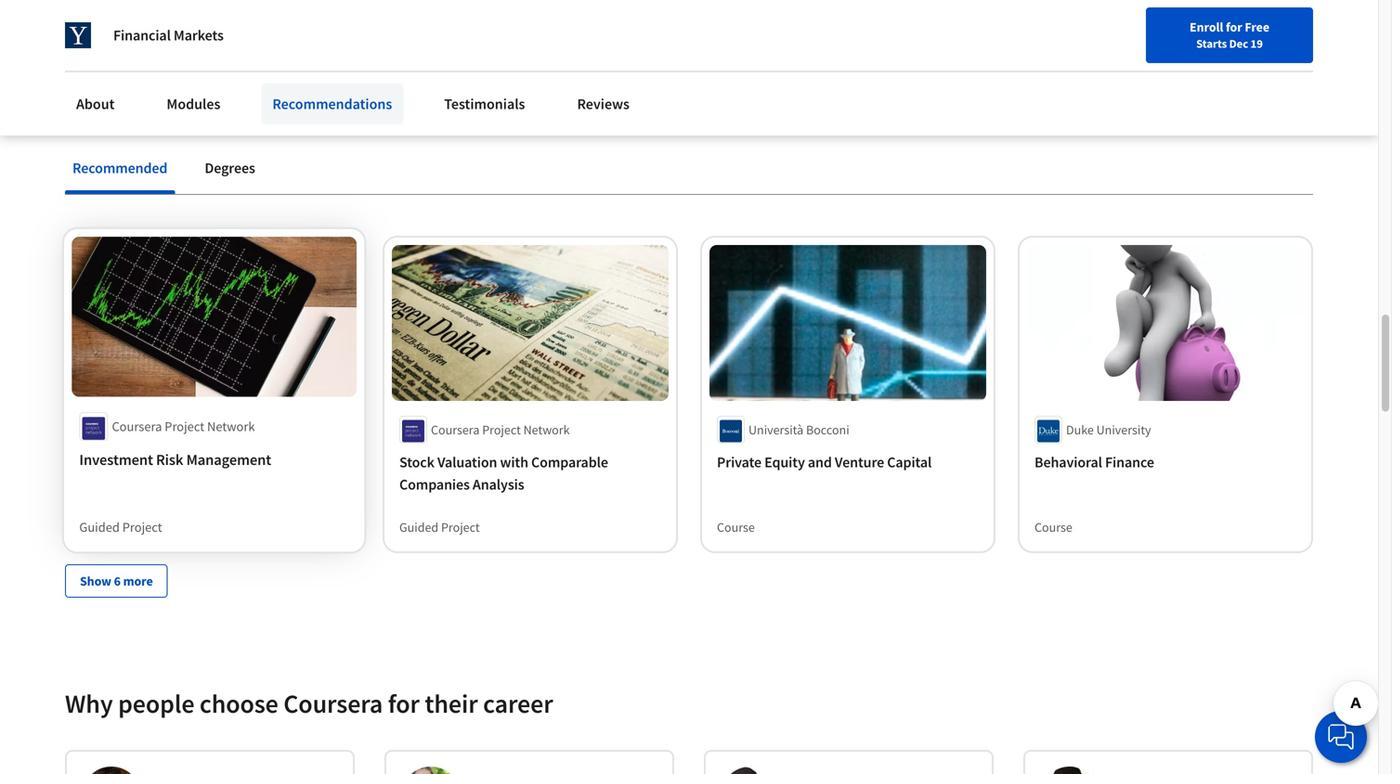 Task type: vqa. For each thing, say whether or not it's contained in the screenshot.
Enroll on the right top of page
yes



Task type: locate. For each thing, give the bounding box(es) containing it.
1 course from the left
[[717, 519, 755, 536]]

venture
[[835, 453, 884, 472]]

in
[[451, 83, 472, 116]]

for inside the enroll for free starts dec 19
[[1226, 19, 1242, 35]]

0 horizontal spatial network
[[207, 419, 255, 436]]

course for private equity and venture capital
[[717, 519, 755, 536]]

0 horizontal spatial for
[[388, 688, 420, 720]]

1 horizontal spatial network
[[523, 422, 570, 438]]

0 horizontal spatial coursera
[[112, 419, 162, 436]]

1 horizontal spatial for
[[1226, 19, 1242, 35]]

1 vertical spatial for
[[388, 688, 420, 720]]

1 horizontal spatial coursera project network
[[431, 422, 570, 438]]

network up the comparable
[[523, 422, 570, 438]]

degrees
[[205, 159, 255, 178]]

guided
[[79, 519, 120, 536], [399, 519, 439, 536]]

why people choose coursera for their career
[[65, 688, 553, 720]]

2 course from the left
[[1035, 519, 1073, 536]]

1 horizontal spatial guided project
[[399, 519, 480, 536]]

investment risk management
[[79, 451, 271, 470]]

coursera image
[[22, 15, 140, 45]]

1 vertical spatial finance
[[1105, 453, 1154, 472]]

stock valuation with comparable companies analysis
[[399, 453, 608, 494]]

show 6 more
[[80, 573, 153, 590]]

with
[[500, 453, 528, 472]]

guided down companies
[[399, 519, 439, 536]]

finance down university
[[1105, 453, 1154, 472]]

show
[[80, 573, 111, 590]]

dec
[[1229, 36, 1248, 51]]

1 horizontal spatial course
[[1035, 519, 1073, 536]]

course down the private
[[717, 519, 755, 536]]

1 vertical spatial recommended
[[72, 159, 167, 178]]

comparable
[[531, 453, 608, 472]]

recommendation tabs tab list
[[65, 146, 1313, 194]]

recommended
[[65, 83, 232, 116], [72, 159, 167, 178]]

network up management
[[207, 419, 255, 436]]

for up dec
[[1226, 19, 1242, 35]]

network for management
[[207, 419, 255, 436]]

for left their
[[388, 688, 420, 720]]

degrees button
[[197, 146, 263, 191]]

menu item
[[989, 19, 1108, 79]]

financial
[[113, 26, 171, 45]]

people
[[118, 688, 195, 720]]

coursera
[[112, 419, 162, 436], [431, 422, 480, 438], [284, 688, 383, 720]]

recommended inside button
[[72, 159, 167, 178]]

coursera project network up investment risk management
[[112, 419, 255, 436]]

0 horizontal spatial guided project
[[79, 519, 162, 536]]

guided project up 6
[[79, 519, 162, 536]]

1 guided project from the left
[[79, 519, 162, 536]]

network
[[207, 419, 255, 436], [523, 422, 570, 438]]

recommended down about
[[72, 159, 167, 178]]

recommended button
[[65, 146, 175, 191]]

course for behavioral finance
[[1035, 519, 1073, 536]]

0 horizontal spatial coursera project network
[[112, 419, 255, 436]]

investment risk management link
[[79, 449, 349, 472]]

2 guided project from the left
[[399, 519, 480, 536]]

0 horizontal spatial guided
[[79, 519, 120, 536]]

guided up show
[[79, 519, 120, 536]]

0 vertical spatial finance
[[477, 83, 564, 116]]

recommended for recommended
[[72, 159, 167, 178]]

1 guided from the left
[[79, 519, 120, 536]]

behavioral finance link
[[1035, 451, 1297, 474]]

for
[[1226, 19, 1242, 35], [388, 688, 420, 720]]

about
[[76, 95, 115, 113]]

management
[[186, 451, 271, 470]]

0 vertical spatial recommended
[[65, 83, 232, 116]]

coursera project network for management
[[112, 419, 255, 436]]

financial markets
[[113, 26, 224, 45]]

project
[[165, 419, 204, 436], [482, 422, 521, 438], [122, 519, 162, 536], [441, 519, 480, 536]]

2 horizontal spatial coursera
[[431, 422, 480, 438]]

1 horizontal spatial finance
[[1105, 453, 1154, 472]]

recommended down financial
[[65, 83, 232, 116]]

course
[[717, 519, 755, 536], [1035, 519, 1073, 536]]

coursera project network up with
[[431, 422, 570, 438]]

finance inside collection element
[[1105, 453, 1154, 472]]

guided project
[[79, 519, 162, 536], [399, 519, 480, 536]]

università bocconi
[[749, 422, 850, 438]]

choose
[[200, 688, 278, 720]]

recommendations
[[272, 95, 392, 113]]

1 horizontal spatial coursera
[[284, 688, 383, 720]]

19
[[1251, 36, 1263, 51]]

1 horizontal spatial guided
[[399, 519, 439, 536]]

guided for stock valuation with comparable companies analysis
[[399, 519, 439, 536]]

0 horizontal spatial finance
[[477, 83, 564, 116]]

university
[[1097, 422, 1151, 438]]

testimonials
[[444, 95, 525, 113]]

enroll
[[1190, 19, 1224, 35]]

0 horizontal spatial course
[[717, 519, 755, 536]]

about link
[[65, 84, 126, 124]]

finance right in
[[477, 83, 564, 116]]

course down behavioral
[[1035, 519, 1073, 536]]

you're
[[257, 83, 328, 116]]

recommended if you're interested in finance
[[65, 83, 564, 116]]

show 6 more button
[[65, 565, 168, 598]]

0 vertical spatial for
[[1226, 19, 1242, 35]]

guided project for stock
[[399, 519, 480, 536]]

stock valuation with comparable companies analysis link
[[399, 451, 661, 496]]

2 guided from the left
[[399, 519, 439, 536]]

project up investment risk management
[[165, 419, 204, 436]]

coursera for risk
[[112, 419, 162, 436]]

companies
[[399, 475, 470, 494]]

guided project down companies
[[399, 519, 480, 536]]

collection element
[[54, 195, 1325, 628]]

coursera project network
[[112, 419, 255, 436], [431, 422, 570, 438]]

yale university image
[[65, 22, 91, 48]]

finance
[[477, 83, 564, 116], [1105, 453, 1154, 472]]



Task type: describe. For each thing, give the bounding box(es) containing it.
career
[[483, 688, 553, 720]]

private equity and venture capital link
[[717, 451, 979, 474]]

their
[[425, 688, 478, 720]]

private equity and venture capital
[[717, 453, 932, 472]]

free
[[1245, 19, 1270, 35]]

capital
[[887, 453, 932, 472]]

more
[[123, 573, 153, 590]]

why
[[65, 688, 113, 720]]

behavioral
[[1035, 453, 1102, 472]]

modules
[[167, 95, 220, 113]]

guided project for investment
[[79, 519, 162, 536]]

guided for investment risk management
[[79, 519, 120, 536]]

recommended for recommended if you're interested in finance
[[65, 83, 232, 116]]

modules link
[[155, 84, 232, 124]]

coursera project network for with
[[431, 422, 570, 438]]

equity
[[765, 453, 805, 472]]

enroll for free starts dec 19
[[1190, 19, 1270, 51]]

markets
[[174, 26, 224, 45]]

duke university
[[1066, 422, 1151, 438]]

valuation
[[437, 453, 497, 472]]

testimonials link
[[433, 84, 536, 124]]

project up with
[[482, 422, 521, 438]]

analysis
[[473, 475, 524, 494]]

coursera for valuation
[[431, 422, 480, 438]]

project down companies
[[441, 519, 480, 536]]

stock
[[399, 453, 435, 472]]

6
[[114, 573, 121, 590]]

bocconi
[[806, 422, 850, 438]]

reviews link
[[566, 84, 641, 124]]

chat with us image
[[1326, 723, 1356, 752]]

starts
[[1196, 36, 1227, 51]]

duke
[[1066, 422, 1094, 438]]

and
[[808, 453, 832, 472]]

risk
[[156, 451, 183, 470]]

behavioral finance
[[1035, 453, 1154, 472]]

private
[[717, 453, 762, 472]]

show notifications image
[[1128, 23, 1150, 46]]

network for with
[[523, 422, 570, 438]]

reviews
[[577, 95, 630, 113]]

interested
[[333, 83, 446, 116]]

project up more at the bottom
[[122, 519, 162, 536]]

università
[[749, 422, 804, 438]]

recommendations link
[[261, 84, 403, 124]]

investment
[[79, 451, 153, 470]]

if
[[237, 83, 252, 116]]



